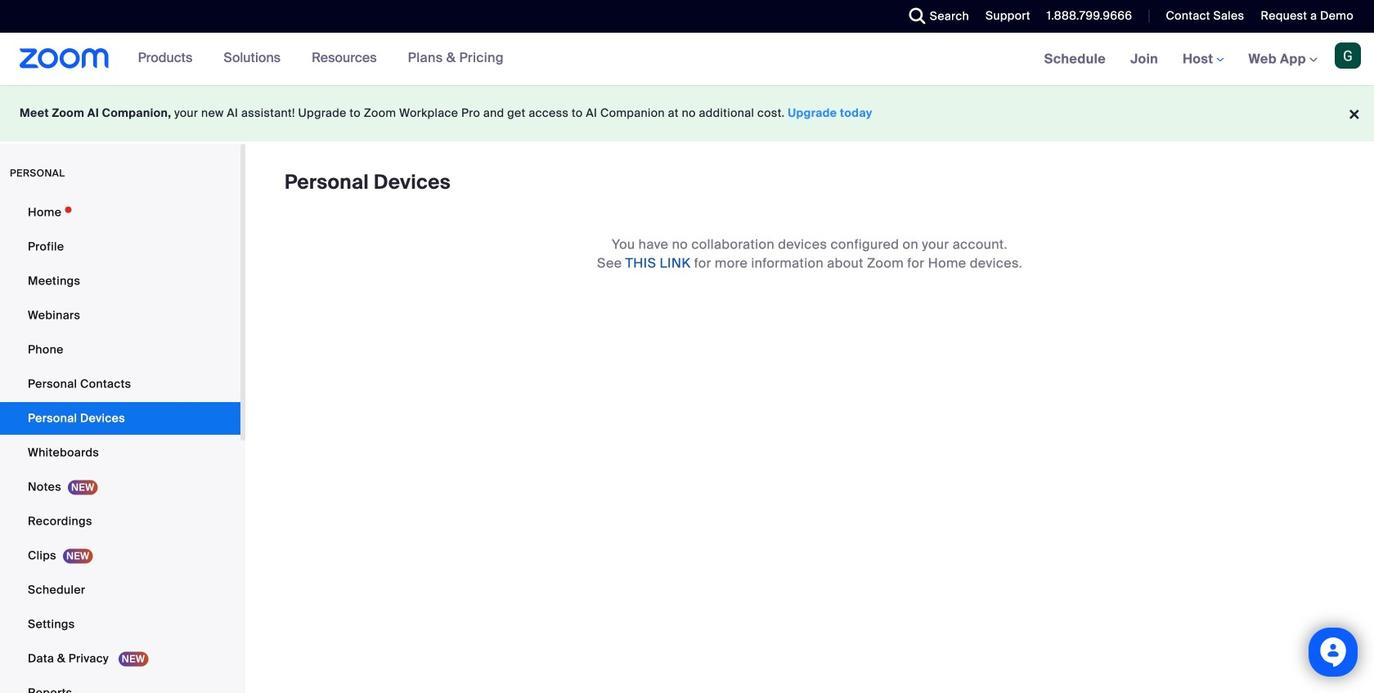 Task type: describe. For each thing, give the bounding box(es) containing it.
zoom logo image
[[20, 48, 109, 69]]

personal menu menu
[[0, 196, 241, 694]]



Task type: vqa. For each thing, say whether or not it's contained in the screenshot.
Show options ICON
no



Task type: locate. For each thing, give the bounding box(es) containing it.
footer
[[0, 85, 1375, 142]]

meetings navigation
[[1032, 33, 1375, 86]]

banner
[[0, 33, 1375, 86]]

product information navigation
[[126, 33, 516, 85]]

profile picture image
[[1335, 43, 1362, 69]]



